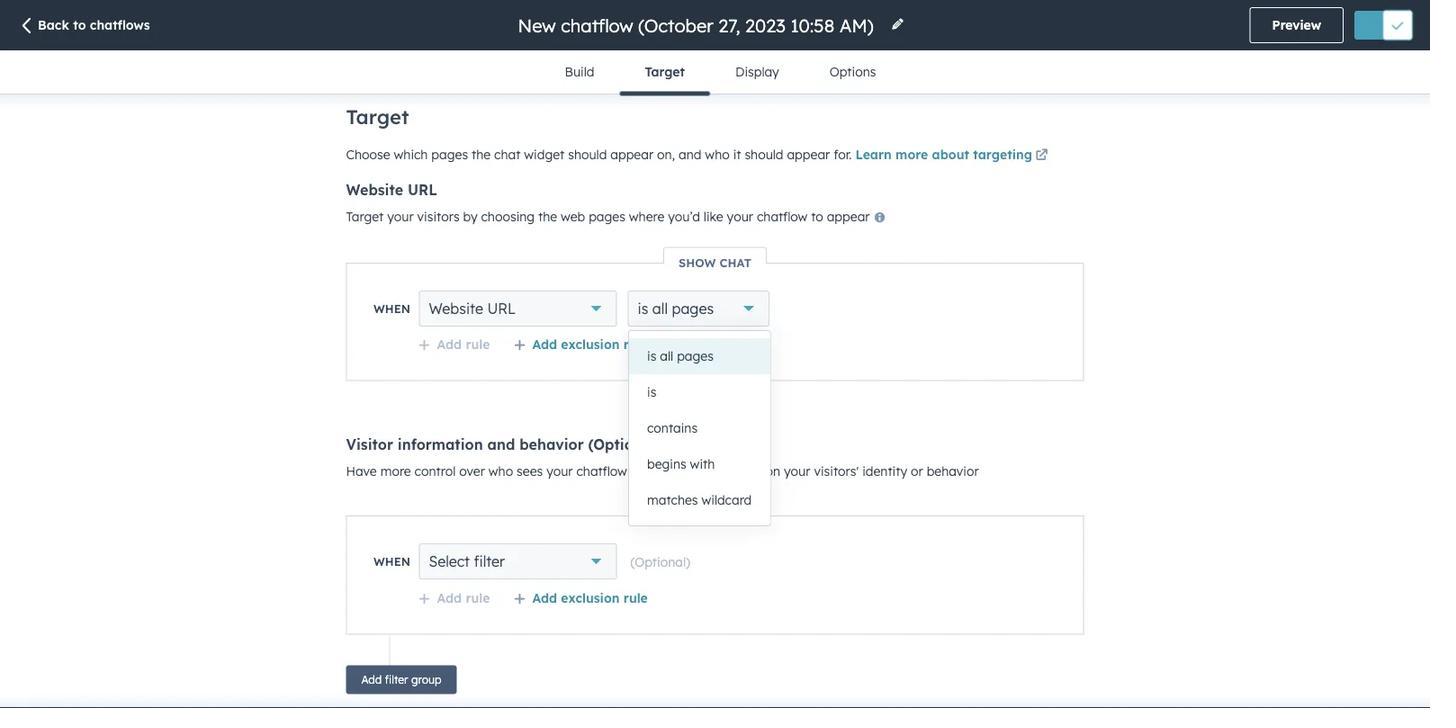 Task type: describe. For each thing, give the bounding box(es) containing it.
list box containing is all pages
[[629, 331, 770, 526]]

website inside website url popup button
[[429, 300, 483, 318]]

2 vertical spatial target
[[346, 209, 384, 225]]

add rule button for website
[[418, 336, 490, 352]]

information
[[398, 435, 483, 453]]

is all pages button
[[629, 338, 770, 374]]

identity
[[862, 463, 907, 479]]

chatflows
[[90, 17, 150, 33]]

1 should from the left
[[568, 146, 607, 162]]

navigation containing build
[[540, 50, 901, 96]]

begins
[[647, 456, 686, 472]]

where
[[629, 209, 665, 225]]

show chat for select filter
[[679, 508, 752, 523]]

1 horizontal spatial and
[[679, 146, 702, 162]]

is button
[[629, 374, 770, 410]]

pages inside button
[[677, 348, 714, 364]]

rules
[[694, 463, 722, 479]]

all inside dropdown button
[[652, 300, 668, 318]]

1 horizontal spatial to
[[811, 209, 823, 225]]

1 vertical spatial the
[[538, 209, 557, 225]]

to inside button
[[73, 17, 86, 33]]

display
[[735, 64, 779, 80]]

begins with
[[647, 456, 715, 472]]

have
[[346, 463, 377, 479]]

preview button
[[1250, 7, 1344, 43]]

more for have
[[380, 463, 411, 479]]

for.
[[834, 146, 852, 162]]

select filter
[[429, 553, 505, 571]]

choosing
[[481, 209, 535, 225]]

with
[[690, 456, 715, 472]]

0 horizontal spatial website
[[346, 181, 403, 199]]

is all pages button
[[628, 291, 769, 327]]

0 vertical spatial website url
[[346, 181, 437, 199]]

1 vertical spatial is
[[647, 348, 656, 364]]

visitors
[[417, 209, 460, 225]]

or
[[911, 463, 923, 479]]

filter for select
[[474, 553, 505, 571]]

0 vertical spatial (optional)
[[588, 435, 661, 453]]

chat for url
[[720, 255, 752, 270]]

matches wildcard button
[[629, 482, 770, 518]]

on,
[[657, 146, 675, 162]]

you'd
[[668, 209, 700, 225]]

add filter group
[[361, 673, 441, 687]]

show chat link for website url
[[664, 255, 766, 270]]

options
[[830, 64, 876, 80]]

like
[[704, 209, 723, 225]]

website url inside popup button
[[429, 300, 516, 318]]

add exclusion rule button for select filter
[[513, 590, 648, 606]]

1 link opens in a new window image from the top
[[1036, 145, 1048, 167]]

2 should from the left
[[745, 146, 784, 162]]

your left visitors
[[387, 209, 414, 225]]

1 horizontal spatial behavior
[[927, 463, 979, 479]]

learn
[[855, 146, 892, 162]]

adding
[[649, 463, 691, 479]]

when for website url
[[374, 302, 410, 316]]

choose which pages the chat widget should appear on, and who it should appear for.
[[346, 146, 855, 162]]

add exclusion rule for filter
[[532, 590, 648, 606]]

0 vertical spatial url
[[408, 181, 437, 199]]

learn more about targeting link
[[855, 145, 1051, 167]]

begins with button
[[629, 446, 770, 482]]

add filter group button
[[346, 666, 457, 694]]

wildcard
[[702, 492, 752, 508]]

is inside dropdown button
[[638, 300, 648, 318]]

preview
[[1272, 17, 1321, 33]]

based
[[725, 463, 762, 479]]

show for select filter
[[679, 508, 716, 523]]

on
[[766, 463, 780, 479]]

pages right which
[[431, 146, 468, 162]]

1 vertical spatial target
[[346, 104, 409, 129]]

control
[[415, 463, 456, 479]]

website url button
[[419, 291, 617, 327]]

url inside popup button
[[487, 300, 516, 318]]

add exclusion rule for url
[[532, 336, 648, 352]]



Task type: locate. For each thing, give the bounding box(es) containing it.
target button
[[620, 50, 710, 96]]

pages up is button
[[677, 348, 714, 364]]

back to chatflows
[[38, 17, 150, 33]]

navigation
[[540, 50, 901, 96]]

0 vertical spatial add rule
[[437, 336, 490, 352]]

add rule for select
[[437, 590, 490, 606]]

2 add rule button from the top
[[418, 590, 490, 606]]

pages right web
[[589, 209, 625, 225]]

select filter button
[[419, 544, 617, 580]]

(optional)
[[588, 435, 661, 453], [631, 554, 690, 570]]

1 vertical spatial chatflow
[[576, 463, 627, 479]]

show chat link for select filter
[[664, 508, 766, 523]]

0 vertical spatial show
[[679, 255, 716, 270]]

0 vertical spatial show chat
[[679, 255, 752, 270]]

have more control over who sees your chatflow by adding rules based on your visitors' identity or behavior
[[346, 463, 979, 479]]

widget
[[524, 146, 565, 162]]

is
[[638, 300, 648, 318], [647, 348, 656, 364], [647, 384, 656, 400]]

1 vertical spatial show chat link
[[664, 508, 766, 523]]

and right on, on the top left
[[679, 146, 702, 162]]

show down rules
[[679, 508, 716, 523]]

target up choose
[[346, 104, 409, 129]]

should right widget
[[568, 146, 607, 162]]

0 horizontal spatial behavior
[[520, 435, 584, 453]]

target your visitors by choosing the web pages where you'd like your chatflow to appear
[[346, 209, 873, 225]]

1 vertical spatial behavior
[[927, 463, 979, 479]]

2 add rule from the top
[[437, 590, 490, 606]]

2 chat from the top
[[720, 508, 752, 523]]

add exclusion rule button down select filter popup button
[[513, 590, 648, 606]]

show
[[679, 255, 716, 270], [679, 508, 716, 523]]

add rule button down website url popup button
[[418, 336, 490, 352]]

add rule down the select filter
[[437, 590, 490, 606]]

1 horizontal spatial who
[[705, 146, 730, 162]]

target up on, on the top left
[[645, 64, 685, 80]]

show chat down rules
[[679, 508, 752, 523]]

2 show chat link from the top
[[664, 508, 766, 523]]

1 show chat link from the top
[[664, 255, 766, 270]]

0 vertical spatial exclusion
[[561, 336, 620, 352]]

1 horizontal spatial url
[[487, 300, 516, 318]]

0 vertical spatial when
[[374, 302, 410, 316]]

exclusion for website url
[[561, 336, 620, 352]]

pages up is all pages button
[[672, 300, 714, 318]]

more right have
[[380, 463, 411, 479]]

is all pages
[[638, 300, 714, 318], [647, 348, 714, 364]]

0 vertical spatial filter
[[474, 553, 505, 571]]

1 show from the top
[[679, 255, 716, 270]]

1 horizontal spatial by
[[631, 463, 645, 479]]

0 horizontal spatial chatflow
[[576, 463, 627, 479]]

0 horizontal spatial by
[[463, 209, 478, 225]]

pages inside dropdown button
[[672, 300, 714, 318]]

1 vertical spatial and
[[487, 435, 515, 453]]

1 show chat from the top
[[679, 255, 752, 270]]

who down visitor information and  behavior (optional)
[[489, 463, 513, 479]]

is up is button
[[647, 348, 656, 364]]

1 vertical spatial all
[[660, 348, 673, 364]]

url
[[408, 181, 437, 199], [487, 300, 516, 318]]

your right sees
[[546, 463, 573, 479]]

when
[[374, 302, 410, 316], [374, 554, 410, 569]]

1 add rule button from the top
[[418, 336, 490, 352]]

0 horizontal spatial url
[[408, 181, 437, 199]]

by right visitors
[[463, 209, 478, 225]]

2 link opens in a new window image from the top
[[1036, 149, 1048, 162]]

chatflow left 'begins'
[[576, 463, 627, 479]]

(optional) down matches
[[631, 554, 690, 570]]

chat
[[720, 255, 752, 270], [720, 508, 752, 523]]

show for website url
[[679, 255, 716, 270]]

by
[[463, 209, 478, 225], [631, 463, 645, 479]]

filter inside 'button'
[[385, 673, 408, 687]]

(optional) up have more control over who sees your chatflow by adding rules based on your visitors' identity or behavior
[[588, 435, 661, 453]]

website url
[[346, 181, 437, 199], [429, 300, 516, 318]]

the left web
[[538, 209, 557, 225]]

appear down the for.
[[827, 209, 870, 225]]

1 horizontal spatial the
[[538, 209, 557, 225]]

0 vertical spatial behavior
[[520, 435, 584, 453]]

the left chat
[[472, 146, 491, 162]]

exclusion for select filter
[[561, 590, 620, 606]]

more
[[896, 146, 928, 162], [380, 463, 411, 479]]

and
[[679, 146, 702, 162], [487, 435, 515, 453]]

1 vertical spatial show
[[679, 508, 716, 523]]

add exclusion rule button down website url popup button
[[513, 336, 648, 352]]

2 show from the top
[[679, 508, 716, 523]]

behavior
[[520, 435, 584, 453], [927, 463, 979, 479]]

more right learn
[[896, 146, 928, 162]]

add exclusion rule button for website url
[[513, 336, 648, 352]]

1 horizontal spatial filter
[[474, 553, 505, 571]]

1 vertical spatial to
[[811, 209, 823, 225]]

who left it
[[705, 146, 730, 162]]

should right it
[[745, 146, 784, 162]]

appear
[[610, 146, 654, 162], [787, 146, 830, 162], [827, 209, 870, 225]]

add rule
[[437, 336, 490, 352], [437, 590, 490, 606]]

visitor information and  behavior (optional)
[[346, 435, 661, 453]]

appear left on, on the top left
[[610, 146, 654, 162]]

1 vertical spatial is all pages
[[647, 348, 714, 364]]

1 horizontal spatial chatflow
[[757, 209, 808, 225]]

2 add exclusion rule from the top
[[532, 590, 648, 606]]

should
[[568, 146, 607, 162], [745, 146, 784, 162]]

add exclusion rule down website url popup button
[[532, 336, 648, 352]]

all
[[652, 300, 668, 318], [660, 348, 673, 364]]

chat
[[494, 146, 521, 162]]

0 horizontal spatial should
[[568, 146, 607, 162]]

add rule for website
[[437, 336, 490, 352]]

more for learn
[[896, 146, 928, 162]]

by left 'begins'
[[631, 463, 645, 479]]

2 add exclusion rule button from the top
[[513, 590, 648, 606]]

filter
[[474, 553, 505, 571], [385, 673, 408, 687]]

1 vertical spatial when
[[374, 554, 410, 569]]

options button
[[804, 50, 901, 94]]

display button
[[710, 50, 804, 94]]

back to chatflows button
[[18, 16, 150, 36]]

it
[[733, 146, 741, 162]]

0 horizontal spatial more
[[380, 463, 411, 479]]

matches
[[647, 492, 698, 508]]

appear left the for.
[[787, 146, 830, 162]]

1 add exclusion rule button from the top
[[513, 336, 648, 352]]

list box
[[629, 331, 770, 526]]

your right like
[[727, 209, 753, 225]]

0 horizontal spatial who
[[489, 463, 513, 479]]

1 vertical spatial show chat
[[679, 508, 752, 523]]

add rule button for select
[[418, 590, 490, 606]]

your
[[387, 209, 414, 225], [727, 209, 753, 225], [546, 463, 573, 479], [784, 463, 810, 479]]

the
[[472, 146, 491, 162], [538, 209, 557, 225]]

1 when from the top
[[374, 302, 410, 316]]

all up is button
[[660, 348, 673, 364]]

1 vertical spatial exclusion
[[561, 590, 620, 606]]

1 horizontal spatial more
[[896, 146, 928, 162]]

web
[[561, 209, 585, 225]]

show chat link down like
[[664, 255, 766, 270]]

0 vertical spatial all
[[652, 300, 668, 318]]

0 horizontal spatial and
[[487, 435, 515, 453]]

link opens in a new window image
[[1036, 145, 1048, 167], [1036, 149, 1048, 162]]

1 vertical spatial who
[[489, 463, 513, 479]]

0 vertical spatial add rule button
[[418, 336, 490, 352]]

1 vertical spatial chat
[[720, 508, 752, 523]]

over
[[459, 463, 485, 479]]

your right on
[[784, 463, 810, 479]]

is all pages up is button
[[647, 348, 714, 364]]

2 show chat from the top
[[679, 508, 752, 523]]

1 vertical spatial add rule
[[437, 590, 490, 606]]

1 vertical spatial add rule button
[[418, 590, 490, 606]]

0 vertical spatial show chat link
[[664, 255, 766, 270]]

0 horizontal spatial to
[[73, 17, 86, 33]]

about
[[932, 146, 969, 162]]

exclusion
[[561, 336, 620, 352], [561, 590, 620, 606]]

0 horizontal spatial filter
[[385, 673, 408, 687]]

exclusion down select filter popup button
[[561, 590, 620, 606]]

matches wildcard
[[647, 492, 752, 508]]

1 exclusion from the top
[[561, 336, 620, 352]]

0 vertical spatial who
[[705, 146, 730, 162]]

which
[[394, 146, 428, 162]]

chatflow
[[757, 209, 808, 225], [576, 463, 627, 479]]

add inside 'button'
[[361, 673, 382, 687]]

chat down like
[[720, 255, 752, 270]]

show up is all pages dropdown button
[[679, 255, 716, 270]]

2 when from the top
[[374, 554, 410, 569]]

0 vertical spatial is all pages
[[638, 300, 714, 318]]

all inside button
[[660, 348, 673, 364]]

0 vertical spatial website
[[346, 181, 403, 199]]

1 vertical spatial add exclusion rule button
[[513, 590, 648, 606]]

visitor
[[346, 435, 393, 453]]

is up contains
[[647, 384, 656, 400]]

behavior up sees
[[520, 435, 584, 453]]

1 vertical spatial by
[[631, 463, 645, 479]]

contains
[[647, 420, 698, 436]]

1 vertical spatial more
[[380, 463, 411, 479]]

who
[[705, 146, 730, 162], [489, 463, 513, 479]]

0 vertical spatial is
[[638, 300, 648, 318]]

exclusion down website url popup button
[[561, 336, 620, 352]]

0 vertical spatial by
[[463, 209, 478, 225]]

pages
[[431, 146, 468, 162], [589, 209, 625, 225], [672, 300, 714, 318], [677, 348, 714, 364]]

None field
[[516, 13, 880, 37]]

select
[[429, 553, 470, 571]]

sees
[[517, 463, 543, 479]]

add exclusion rule
[[532, 336, 648, 352], [532, 590, 648, 606]]

1 add exclusion rule from the top
[[532, 336, 648, 352]]

build
[[565, 64, 594, 80]]

is up is all pages button
[[638, 300, 648, 318]]

chat down based
[[720, 508, 752, 523]]

to
[[73, 17, 86, 33], [811, 209, 823, 225]]

link opens in a new window image inside learn more about targeting link
[[1036, 149, 1048, 162]]

0 vertical spatial target
[[645, 64, 685, 80]]

contains button
[[629, 410, 770, 446]]

2 exclusion from the top
[[561, 590, 620, 606]]

and right information
[[487, 435, 515, 453]]

0 vertical spatial to
[[73, 17, 86, 33]]

target inside button
[[645, 64, 685, 80]]

filter for add
[[385, 673, 408, 687]]

filter inside popup button
[[474, 553, 505, 571]]

1 vertical spatial website url
[[429, 300, 516, 318]]

1 vertical spatial (optional)
[[631, 554, 690, 570]]

0 vertical spatial and
[[679, 146, 702, 162]]

target down choose
[[346, 209, 384, 225]]

when for select filter
[[374, 554, 410, 569]]

is all pages up is all pages button
[[638, 300, 714, 318]]

0 vertical spatial add exclusion rule
[[532, 336, 648, 352]]

show chat for website url
[[679, 255, 752, 270]]

rule
[[466, 336, 490, 352], [624, 336, 648, 352], [466, 590, 490, 606], [624, 590, 648, 606]]

add
[[437, 336, 462, 352], [532, 336, 557, 352], [437, 590, 462, 606], [532, 590, 557, 606], [361, 673, 382, 687]]

1 vertical spatial add exclusion rule
[[532, 590, 648, 606]]

is all pages inside button
[[647, 348, 714, 364]]

1 add rule from the top
[[437, 336, 490, 352]]

back
[[38, 17, 69, 33]]

add rule down website url popup button
[[437, 336, 490, 352]]

1 vertical spatial filter
[[385, 673, 408, 687]]

0 vertical spatial chatflow
[[757, 209, 808, 225]]

chat for filter
[[720, 508, 752, 523]]

add rule button
[[418, 336, 490, 352], [418, 590, 490, 606]]

2 vertical spatial is
[[647, 384, 656, 400]]

show chat link down rules
[[664, 508, 766, 523]]

0 horizontal spatial the
[[472, 146, 491, 162]]

1 horizontal spatial website
[[429, 300, 483, 318]]

all up is all pages button
[[652, 300, 668, 318]]

choose
[[346, 146, 390, 162]]

show chat link
[[664, 255, 766, 270], [664, 508, 766, 523]]

0 vertical spatial more
[[896, 146, 928, 162]]

learn more about targeting
[[855, 146, 1032, 162]]

is all pages inside dropdown button
[[638, 300, 714, 318]]

0 vertical spatial add exclusion rule button
[[513, 336, 648, 352]]

visitors'
[[814, 463, 859, 479]]

add rule button down select
[[418, 590, 490, 606]]

filter right select
[[474, 553, 505, 571]]

targeting
[[973, 146, 1032, 162]]

1 vertical spatial url
[[487, 300, 516, 318]]

show chat down like
[[679, 255, 752, 270]]

0 vertical spatial chat
[[720, 255, 752, 270]]

filter left the group
[[385, 673, 408, 687]]

add exclusion rule button
[[513, 336, 648, 352], [513, 590, 648, 606]]

1 horizontal spatial should
[[745, 146, 784, 162]]

chatflow right like
[[757, 209, 808, 225]]

website
[[346, 181, 403, 199], [429, 300, 483, 318]]

build button
[[540, 50, 620, 94]]

1 vertical spatial website
[[429, 300, 483, 318]]

1 chat from the top
[[720, 255, 752, 270]]

behavior right or
[[927, 463, 979, 479]]

0 vertical spatial the
[[472, 146, 491, 162]]

show chat
[[679, 255, 752, 270], [679, 508, 752, 523]]

group
[[411, 673, 441, 687]]

add exclusion rule down select filter popup button
[[532, 590, 648, 606]]



Task type: vqa. For each thing, say whether or not it's contained in the screenshot.
Visitor
yes



